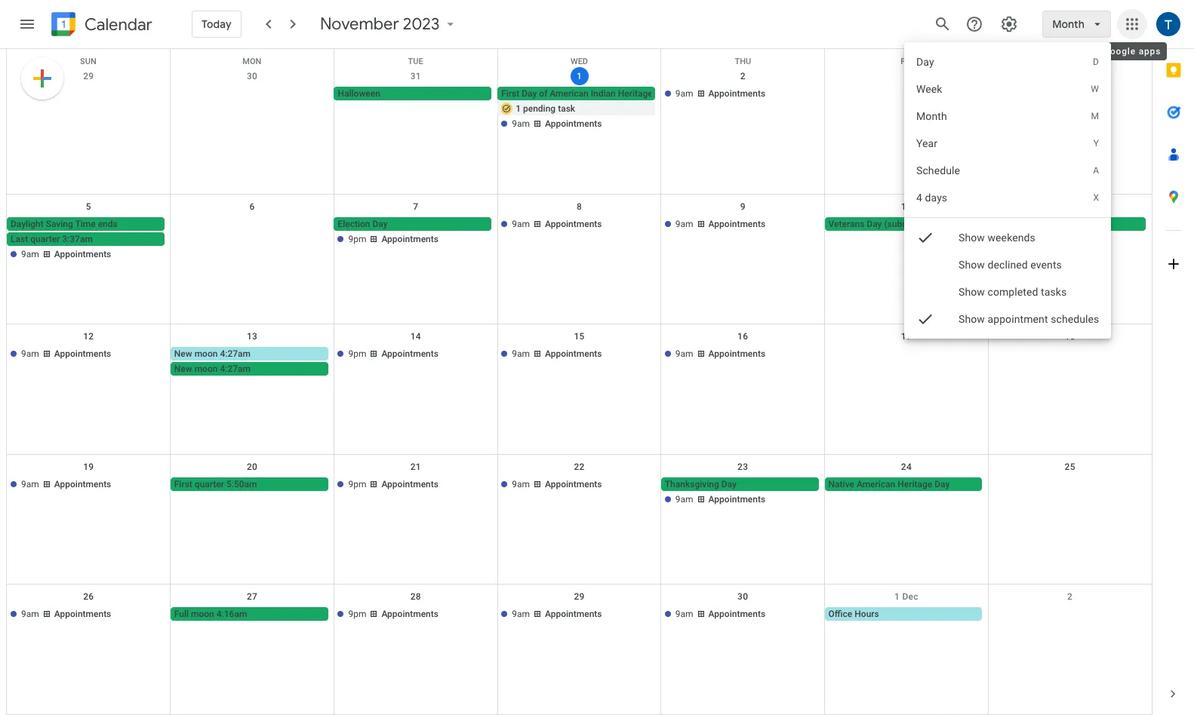 Task type: locate. For each thing, give the bounding box(es) containing it.
0 vertical spatial american
[[550, 88, 589, 99]]

m
[[1091, 111, 1099, 122]]

0 vertical spatial check checkbox item
[[904, 224, 1111, 251]]

month button
[[1043, 6, 1111, 42]]

20
[[247, 462, 258, 472]]

first for first day of american indian heritage month
[[501, 88, 520, 99]]

pending
[[523, 103, 556, 114]]

23
[[738, 462, 748, 472]]

0 vertical spatial heritage
[[618, 88, 653, 99]]

1 horizontal spatial 29
[[574, 592, 585, 603]]

9am
[[676, 88, 694, 99], [512, 119, 530, 129], [512, 219, 530, 229], [676, 219, 694, 229], [21, 249, 39, 259], [21, 349, 39, 360], [512, 349, 530, 360], [676, 349, 694, 360], [21, 479, 39, 490], [512, 479, 530, 490], [676, 494, 694, 505], [21, 610, 39, 620], [512, 610, 530, 620], [676, 610, 694, 620]]

2 vertical spatial month
[[916, 110, 947, 122]]

quarter inside button
[[195, 479, 224, 490]]

of
[[539, 88, 548, 99]]

0 horizontal spatial month
[[655, 88, 681, 99]]

0 horizontal spatial american
[[550, 88, 589, 99]]

show inside show declined events checkbox item
[[959, 259, 985, 271]]

day for veterans day
[[1031, 219, 1046, 229]]

grid containing 29
[[6, 49, 1152, 716]]

tab list
[[1153, 49, 1194, 673]]

wed
[[571, 57, 588, 66]]

1 horizontal spatial veterans
[[992, 219, 1028, 229]]

daylight
[[11, 219, 44, 229]]

day inside veterans day (substitute) button
[[867, 219, 882, 229]]

9pm for 21
[[348, 479, 366, 490]]

1 vertical spatial first
[[174, 479, 192, 490]]

0 horizontal spatial 1
[[516, 103, 521, 114]]

election day
[[338, 219, 388, 229]]

show declined events
[[959, 259, 1062, 271]]

check checkbox item
[[904, 224, 1111, 251], [904, 306, 1111, 333]]

2 horizontal spatial month
[[1053, 17, 1085, 31]]

10
[[901, 201, 912, 212]]

cell containing election day
[[334, 217, 498, 262]]

check
[[916, 229, 934, 247], [916, 310, 934, 328]]

1 check from the top
[[916, 229, 934, 247]]

0 horizontal spatial quarter
[[30, 234, 60, 244]]

day inside veterans day button
[[1031, 219, 1046, 229]]

0 vertical spatial new
[[174, 349, 192, 360]]

veterans inside button
[[829, 219, 865, 229]]

day inside native american heritage day button
[[935, 479, 950, 490]]

day inside thanksgiving day button
[[722, 479, 737, 490]]

0 horizontal spatial 2
[[740, 71, 746, 82]]

1 vertical spatial 4:27am
[[220, 364, 251, 375]]

19
[[83, 462, 94, 472]]

row containing 12
[[7, 325, 1152, 455]]

1 show from the top
[[959, 232, 985, 244]]

1 left dec
[[895, 592, 900, 603]]

indian
[[591, 88, 616, 99]]

1 row from the top
[[7, 49, 1152, 66]]

4 show from the top
[[959, 313, 985, 325]]

16
[[738, 332, 748, 342]]

3
[[904, 71, 909, 82]]

1 check checkbox item from the top
[[904, 224, 1111, 251]]

google apps
[[1104, 46, 1161, 57]]

day inside election day button
[[373, 219, 388, 229]]

first day of american indian heritage month
[[501, 88, 681, 99]]

1 veterans from the left
[[829, 219, 865, 229]]

2 new moon 4:27am button from the top
[[170, 363, 328, 376]]

1 horizontal spatial month
[[916, 110, 947, 122]]

menu
[[904, 42, 1111, 349]]

row
[[7, 49, 1152, 66], [7, 64, 1152, 194], [7, 194, 1152, 325], [7, 325, 1152, 455], [7, 455, 1152, 585], [7, 585, 1152, 716]]

0 vertical spatial 2
[[740, 71, 746, 82]]

1 vertical spatial new
[[174, 364, 192, 375]]

grid
[[6, 49, 1152, 716]]

0 vertical spatial new moon 4:27am button
[[170, 347, 328, 361]]

cell containing thanksgiving day
[[661, 478, 825, 508]]

days
[[925, 192, 947, 204]]

show declined events checkbox item
[[904, 208, 1111, 322]]

first day of american indian heritage month button
[[498, 87, 681, 100]]

3 show from the top
[[959, 286, 985, 298]]

x
[[1093, 193, 1099, 203]]

thanksgiving day
[[665, 479, 737, 490]]

quarter down the "saving"
[[30, 234, 60, 244]]

5 row from the top
[[7, 455, 1152, 585]]

show left appointment
[[959, 313, 985, 325]]

heritage down 24
[[898, 479, 933, 490]]

0 horizontal spatial first
[[174, 479, 192, 490]]

thanksgiving
[[665, 479, 719, 490]]

completed
[[988, 286, 1038, 298]]

1 vertical spatial quarter
[[195, 479, 224, 490]]

moon for 4:16am
[[191, 610, 214, 620]]

american
[[550, 88, 589, 99], [857, 479, 896, 490]]

4:27am
[[220, 349, 251, 360], [220, 364, 251, 375]]

0 vertical spatial first
[[501, 88, 520, 99]]

veterans left (substitute)
[[829, 219, 865, 229]]

month right settings menu image
[[1053, 17, 1085, 31]]

0 vertical spatial quarter
[[30, 234, 60, 244]]

show
[[959, 232, 985, 244], [959, 259, 985, 271], [959, 286, 985, 298], [959, 313, 985, 325]]

day for first day of american indian heritage month
[[522, 88, 537, 99]]

heritage right indian
[[618, 88, 653, 99]]

quarter left the 5:50am
[[195, 479, 224, 490]]

american up task
[[550, 88, 589, 99]]

0 vertical spatial 4:27am
[[220, 349, 251, 360]]

0 horizontal spatial veterans
[[829, 219, 865, 229]]

show for show appointment schedules
[[959, 313, 985, 325]]

1 horizontal spatial american
[[857, 479, 896, 490]]

6 row from the top
[[7, 585, 1152, 716]]

row containing 29
[[7, 64, 1152, 194]]

1 vertical spatial check
[[916, 310, 934, 328]]

2 9pm from the top
[[348, 349, 366, 360]]

12
[[83, 332, 94, 342]]

3 row from the top
[[7, 194, 1152, 325]]

0 vertical spatial check
[[916, 229, 934, 247]]

2 veterans from the left
[[992, 219, 1028, 229]]

1 vertical spatial check checkbox item
[[904, 306, 1111, 333]]

month
[[1053, 17, 1085, 31], [655, 88, 681, 99], [916, 110, 947, 122]]

2 check from the top
[[916, 310, 934, 328]]

1 vertical spatial 2
[[1068, 592, 1073, 603]]

appointments
[[709, 88, 766, 99], [545, 119, 602, 129], [545, 219, 602, 229], [709, 219, 766, 229], [382, 234, 439, 244], [54, 249, 111, 259], [54, 349, 111, 360], [382, 349, 439, 360], [545, 349, 602, 360], [709, 349, 766, 360], [54, 479, 111, 490], [382, 479, 439, 490], [545, 479, 602, 490], [709, 494, 766, 505], [54, 610, 111, 620], [382, 610, 439, 620], [545, 610, 602, 620], [709, 610, 766, 620]]

1 left pending
[[516, 103, 521, 114]]

1 down wed
[[577, 71, 582, 82]]

0 horizontal spatial 30
[[247, 71, 258, 82]]

new
[[174, 349, 192, 360], [174, 364, 192, 375]]

calendar
[[85, 14, 152, 35]]

1
[[577, 71, 582, 82], [516, 103, 521, 114], [895, 592, 900, 603]]

cell
[[7, 87, 170, 132], [170, 87, 334, 132], [498, 87, 681, 132], [825, 87, 989, 132], [989, 87, 1152, 132], [7, 217, 170, 262], [170, 217, 334, 262], [334, 217, 498, 262], [170, 347, 334, 378], [825, 347, 989, 378], [989, 347, 1152, 378], [661, 478, 825, 508], [989, 478, 1152, 508], [989, 608, 1152, 623]]

1 horizontal spatial heritage
[[898, 479, 933, 490]]

3 9pm from the top
[[348, 479, 366, 490]]

2 vertical spatial 1
[[895, 592, 900, 603]]

0 horizontal spatial 29
[[83, 71, 94, 82]]

native
[[829, 479, 855, 490]]

show inside show completed tasks checkbox item
[[959, 286, 985, 298]]

first left the 5:50am
[[174, 479, 192, 490]]

show left weekends
[[959, 232, 985, 244]]

show left declined
[[959, 259, 985, 271]]

weekends
[[988, 232, 1035, 244]]

check checkbox item down 'show completed tasks'
[[904, 306, 1111, 333]]

1 vertical spatial 1
[[516, 103, 521, 114]]

24
[[901, 462, 912, 472]]

8
[[577, 201, 582, 212]]

9pm for 28
[[348, 610, 366, 620]]

w
[[1091, 84, 1099, 94]]

1 inside button
[[516, 103, 521, 114]]

day inside day menu item
[[916, 56, 934, 68]]

1 horizontal spatial first
[[501, 88, 520, 99]]

veterans up weekends
[[992, 219, 1028, 229]]

check checkbox item up declined
[[904, 224, 1111, 251]]

2 show from the top
[[959, 259, 985, 271]]

office
[[829, 610, 853, 620]]

0 vertical spatial month
[[1053, 17, 1085, 31]]

month down week
[[916, 110, 947, 122]]

0 horizontal spatial heritage
[[618, 88, 653, 99]]

1 vertical spatial 30
[[738, 592, 748, 603]]

show left completed
[[959, 286, 985, 298]]

day for veterans day (substitute)
[[867, 219, 882, 229]]

2 check checkbox item from the top
[[904, 306, 1111, 333]]

moon for 4:27am
[[195, 349, 218, 360]]

1 vertical spatial month
[[655, 88, 681, 99]]

week menu item
[[904, 75, 1111, 103]]

1 vertical spatial new moon 4:27am button
[[170, 363, 328, 376]]

1 vertical spatial 29
[[574, 592, 585, 603]]

2 row from the top
[[7, 64, 1152, 194]]

first inside button
[[174, 479, 192, 490]]

veterans inside button
[[992, 219, 1028, 229]]

month inside popup button
[[1053, 17, 1085, 31]]

1 horizontal spatial 30
[[738, 592, 748, 603]]

0 vertical spatial 1
[[577, 71, 582, 82]]

4 row from the top
[[7, 325, 1152, 455]]

heritage
[[618, 88, 653, 99], [898, 479, 933, 490]]

saving
[[46, 219, 73, 229]]

american inside 'button'
[[550, 88, 589, 99]]

1 horizontal spatial 1
[[577, 71, 582, 82]]

thanksgiving day button
[[661, 478, 819, 491]]

cell containing daylight saving time ends
[[7, 217, 170, 262]]

1 vertical spatial american
[[857, 479, 896, 490]]

4 9pm from the top
[[348, 610, 366, 620]]

day inside first day of american indian heritage month 'button'
[[522, 88, 537, 99]]

moon inside button
[[191, 610, 214, 620]]

2 vertical spatial moon
[[191, 610, 214, 620]]

9pm for 14
[[348, 349, 366, 360]]

month right indian
[[655, 88, 681, 99]]

2 horizontal spatial 1
[[895, 592, 900, 603]]

veterans day (substitute)
[[829, 219, 932, 229]]

dec
[[903, 592, 919, 603]]

27
[[247, 592, 258, 603]]

office hours
[[829, 610, 879, 620]]

column header
[[989, 49, 1152, 64]]

quarter
[[30, 234, 60, 244], [195, 479, 224, 490]]

day menu item
[[904, 48, 1111, 75]]

full moon 4:16am button
[[170, 608, 328, 622]]

halloween button
[[334, 87, 492, 100]]

veterans day (substitute) button
[[825, 217, 983, 231]]

1 horizontal spatial 2
[[1068, 592, 1073, 603]]

18
[[1065, 332, 1076, 342]]

5
[[86, 201, 91, 212]]

0 vertical spatial moon
[[195, 349, 218, 360]]

month menu item
[[904, 103, 1111, 130]]

1 4:27am from the top
[[220, 349, 251, 360]]

month inside 'button'
[[655, 88, 681, 99]]

first inside 'button'
[[501, 88, 520, 99]]

1 horizontal spatial quarter
[[195, 479, 224, 490]]

american right native
[[857, 479, 896, 490]]

first left of
[[501, 88, 520, 99]]

first
[[501, 88, 520, 99], [174, 479, 192, 490]]

29
[[83, 71, 94, 82], [574, 592, 585, 603]]

day
[[916, 56, 934, 68], [522, 88, 537, 99], [373, 219, 388, 229], [867, 219, 882, 229], [1031, 219, 1046, 229], [722, 479, 737, 490], [935, 479, 950, 490]]

4
[[916, 192, 922, 204]]

1 vertical spatial heritage
[[898, 479, 933, 490]]



Task type: describe. For each thing, give the bounding box(es) containing it.
show for show declined events
[[959, 259, 985, 271]]

events
[[1031, 259, 1062, 271]]

week
[[916, 83, 942, 95]]

first quarter 5:50am button
[[170, 478, 328, 491]]

heritage inside button
[[898, 479, 933, 490]]

full moon 4:16am
[[174, 610, 247, 620]]

21
[[410, 462, 421, 472]]

day for thanksgiving day
[[722, 479, 737, 490]]

d
[[1093, 57, 1099, 67]]

veterans for veterans day (substitute)
[[829, 219, 865, 229]]

cell containing first day of american indian heritage month
[[498, 87, 681, 132]]

election day button
[[334, 217, 492, 231]]

schedule
[[916, 165, 960, 177]]

9
[[740, 201, 746, 212]]

settings menu image
[[1001, 15, 1019, 33]]

show completed tasks
[[959, 286, 1067, 298]]

1 for 1
[[577, 71, 582, 82]]

22
[[574, 462, 585, 472]]

last
[[11, 234, 28, 244]]

google
[[1104, 46, 1136, 57]]

4:16am
[[217, 610, 247, 620]]

tue
[[408, 57, 423, 66]]

2 new from the top
[[174, 364, 192, 375]]

show for show completed tasks
[[959, 286, 985, 298]]

15
[[574, 332, 585, 342]]

2023
[[403, 14, 440, 35]]

17
[[901, 332, 912, 342]]

veterans for veterans day
[[992, 219, 1028, 229]]

apps
[[1139, 46, 1161, 57]]

calendar element
[[48, 9, 152, 42]]

veterans day button
[[988, 217, 1146, 231]]

ends
[[98, 219, 118, 229]]

new moon 4:27am new moon 4:27am
[[174, 349, 251, 375]]

13
[[247, 332, 258, 342]]

row containing 5
[[7, 194, 1152, 325]]

25
[[1065, 462, 1076, 472]]

1 dec
[[895, 592, 919, 603]]

show for show weekends
[[959, 232, 985, 244]]

schedule menu item
[[904, 157, 1111, 184]]

column header inside row
[[989, 49, 1152, 64]]

2 4:27am from the top
[[220, 364, 251, 375]]

a
[[1093, 165, 1099, 176]]

main drawer image
[[18, 15, 36, 33]]

4 days
[[916, 192, 947, 204]]

3:37am
[[62, 234, 93, 244]]

heritage inside 'button'
[[618, 88, 653, 99]]

today button
[[192, 6, 241, 42]]

4 days menu item
[[904, 184, 1111, 211]]

task
[[558, 103, 575, 114]]

office hours button
[[825, 608, 983, 622]]

month inside menu item
[[916, 110, 947, 122]]

1 vertical spatial moon
[[195, 364, 218, 375]]

fri
[[901, 57, 913, 66]]

tasks
[[1041, 286, 1067, 298]]

5:50am
[[226, 479, 257, 490]]

november 2023
[[320, 14, 440, 35]]

veterans day
[[992, 219, 1046, 229]]

native american heritage day
[[829, 479, 950, 490]]

1 new from the top
[[174, 349, 192, 360]]

time
[[75, 219, 96, 229]]

row containing 19
[[7, 455, 1152, 585]]

november 2023 button
[[314, 14, 464, 35]]

first for first quarter 5:50am
[[174, 479, 192, 490]]

1 pending task
[[516, 103, 575, 114]]

31
[[410, 71, 421, 82]]

(substitute)
[[884, 219, 932, 229]]

quarter inside daylight saving time ends last quarter 3:37am
[[30, 234, 60, 244]]

mon
[[243, 57, 261, 66]]

native american heritage day button
[[825, 478, 983, 491]]

year
[[916, 137, 938, 149]]

row containing sun
[[7, 49, 1152, 66]]

show completed tasks checkbox item
[[904, 236, 1111, 349]]

daylight saving time ends last quarter 3:37am
[[11, 219, 118, 244]]

row containing 26
[[7, 585, 1152, 716]]

14
[[410, 332, 421, 342]]

today
[[202, 17, 232, 31]]

y
[[1094, 138, 1099, 149]]

election
[[338, 219, 370, 229]]

check for show appointment schedules
[[916, 310, 934, 328]]

1 new moon 4:27am button from the top
[[170, 347, 328, 361]]

sun
[[80, 57, 96, 66]]

calendar heading
[[82, 14, 152, 35]]

thu
[[735, 57, 751, 66]]

last quarter 3:37am button
[[7, 232, 164, 246]]

0 vertical spatial 30
[[247, 71, 258, 82]]

1 pending task button
[[498, 102, 655, 116]]

1 for 1 dec
[[895, 592, 900, 603]]

show appointment schedules
[[959, 313, 1099, 325]]

hours
[[855, 610, 879, 620]]

schedules
[[1051, 313, 1099, 325]]

full
[[174, 610, 189, 620]]

cell containing new moon 4:27am
[[170, 347, 334, 378]]

7
[[413, 201, 419, 212]]

1 9pm from the top
[[348, 234, 366, 244]]

appointment
[[988, 313, 1048, 325]]

november
[[320, 14, 399, 35]]

year menu item
[[904, 130, 1111, 157]]

check for show weekends
[[916, 229, 934, 247]]

first quarter 5:50am
[[174, 479, 257, 490]]

menu containing check
[[904, 42, 1111, 349]]

day for election day
[[373, 219, 388, 229]]

american inside button
[[857, 479, 896, 490]]

28
[[410, 592, 421, 603]]

26
[[83, 592, 94, 603]]

halloween
[[338, 88, 380, 99]]

0 vertical spatial 29
[[83, 71, 94, 82]]

1 for 1 pending task
[[516, 103, 521, 114]]



Task type: vqa. For each thing, say whether or not it's contained in the screenshot.
30 'element'
no



